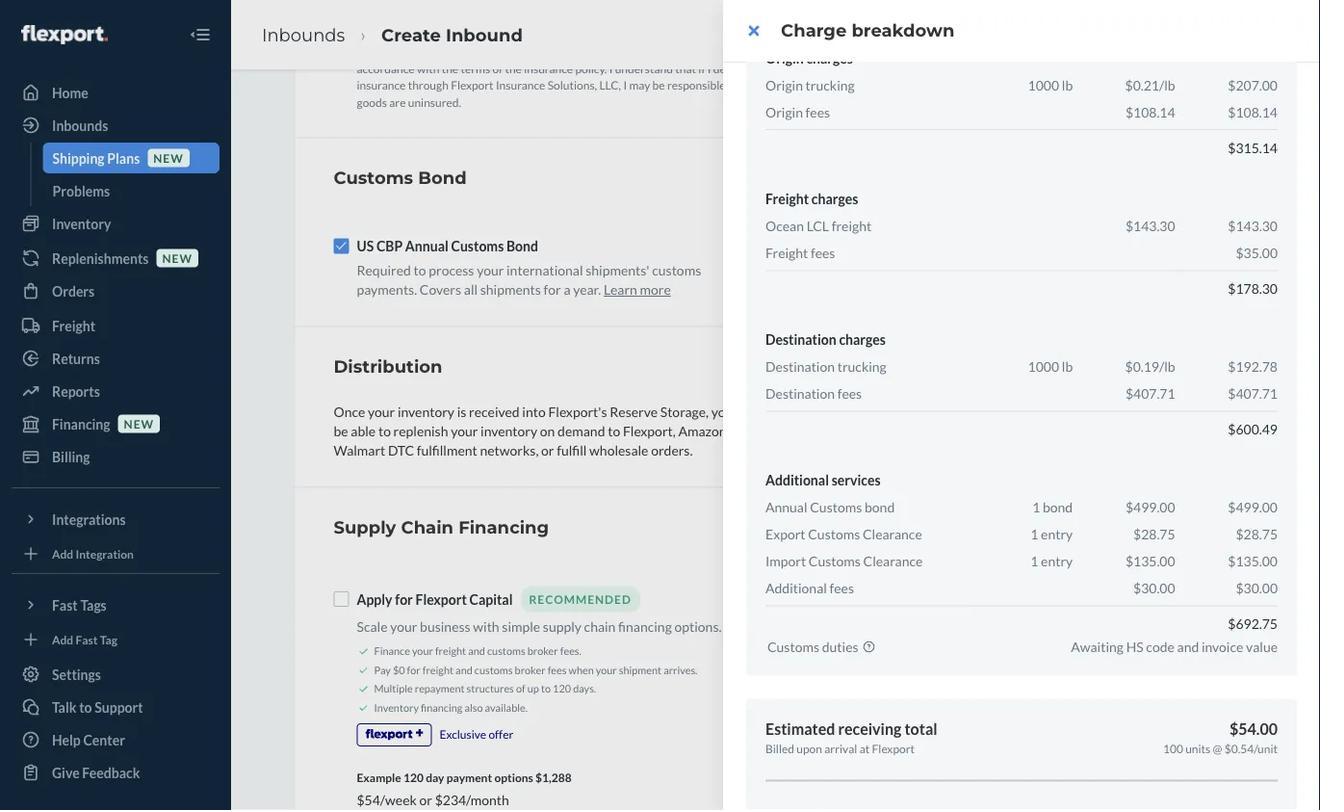 Task type: describe. For each thing, give the bounding box(es) containing it.
row group containing additional services
[[766, 467, 1278, 637]]

11 row from the top
[[766, 805, 1278, 810]]

$0.19/lb
[[1125, 358, 1176, 375]]

import customs clearance cell
[[766, 548, 971, 575]]

charges for freight charges
[[812, 190, 858, 207]]

$0.21/lb
[[1125, 77, 1176, 93]]

destination fees
[[766, 385, 862, 402]]

annual customs bond
[[766, 499, 895, 515]]

origin charges
[[766, 50, 853, 66]]

1 entry for $135.00
[[1031, 553, 1073, 569]]

1 $108.14 from the left
[[1126, 104, 1176, 120]]

$0.21/lb cell
[[1073, 71, 1176, 98]]

row containing ocean lcl freight
[[766, 212, 1278, 239]]

$692.75 cell
[[1176, 606, 1278, 637]]

destination charges row
[[766, 326, 1278, 353]]

$192.78 cell
[[1176, 353, 1278, 380]]

100 units @ $0.54/unit
[[1163, 741, 1278, 755]]

1 $499.00 cell from the left
[[1073, 494, 1176, 521]]

freight for freight fees
[[766, 244, 808, 261]]

1 $30.00 from the left
[[1134, 580, 1176, 596]]

1 $30.00 cell from the left
[[1073, 575, 1176, 606]]

arrival
[[825, 741, 858, 755]]

row containing import customs clearance
[[766, 548, 1278, 575]]

additional for additional fees
[[766, 580, 827, 596]]

@
[[1213, 741, 1223, 755]]

charges for origin charges
[[807, 50, 853, 66]]

total
[[905, 720, 938, 738]]

2 bond from the left
[[1043, 499, 1073, 515]]

2 $499.00 from the left
[[1228, 499, 1278, 515]]

and
[[1178, 639, 1199, 655]]

billed
[[766, 741, 795, 755]]

$192.78
[[1228, 358, 1278, 375]]

additional services row
[[766, 467, 1278, 494]]

close image
[[749, 23, 759, 39]]

ocean
[[766, 217, 804, 234]]

freight for freight charges
[[766, 190, 809, 207]]

1 bond cell
[[971, 494, 1073, 521]]

1 $28.75 cell from the left
[[1073, 521, 1176, 548]]

freight charges
[[766, 190, 858, 207]]

1 bond
[[1033, 499, 1073, 515]]

additional services
[[766, 472, 881, 488]]

$407.71 for 1st $407.71 cell from left
[[1126, 385, 1176, 402]]

$315.14 cell
[[1176, 130, 1278, 161]]

customs for annual
[[810, 499, 862, 515]]

1 entry for $28.75
[[1031, 526, 1073, 542]]

lb for $0.21/lb
[[1062, 77, 1073, 93]]

$135.00 for 1st $135.00 cell from the left
[[1126, 553, 1176, 569]]

hs
[[1127, 639, 1144, 655]]

2 $407.71 cell from the left
[[1176, 380, 1278, 411]]

customs for import
[[809, 553, 861, 569]]

2 $135.00 cell from the left
[[1176, 548, 1278, 575]]

origin trucking
[[766, 77, 855, 93]]

3 column header from the left
[[1073, 805, 1176, 810]]

1 for $28.75
[[1031, 526, 1039, 542]]

2 $143.30 cell from the left
[[1176, 212, 1278, 239]]

$0.19/lb cell
[[1073, 353, 1176, 380]]

origin for origin trucking
[[766, 77, 803, 93]]

$315.14
[[1228, 139, 1278, 156]]

row containing origin fees
[[766, 98, 1278, 130]]

1000 for $0.19/lb
[[1028, 358, 1060, 375]]

annual
[[766, 499, 808, 515]]

$207.00 cell
[[1176, 71, 1278, 98]]

2 $30.00 from the left
[[1236, 580, 1278, 596]]

origin charges row
[[766, 44, 1278, 71]]

origin for origin charges
[[766, 50, 804, 66]]

1 $108.14 cell from the left
[[1073, 98, 1176, 130]]

units
[[1186, 741, 1211, 755]]

lb for $0.19/lb
[[1062, 358, 1073, 375]]

$600.49 row
[[766, 411, 1278, 442]]

1000 lb cell for $0.21/lb
[[971, 71, 1073, 98]]

row containing freight fees
[[766, 239, 1278, 270]]

2 $28.75 cell from the left
[[1176, 521, 1278, 548]]

annual customs bond cell
[[766, 494, 971, 521]]

row containing export customs clearance
[[766, 521, 1278, 548]]

code
[[1147, 639, 1175, 655]]

billed upon arrival at flexport
[[766, 741, 915, 755]]

row group containing destination charges
[[766, 326, 1278, 442]]

estimated receiving total
[[766, 720, 938, 738]]

$35.00 cell
[[1176, 239, 1278, 270]]

1 for $135.00
[[1031, 553, 1039, 569]]

$143.30 for 2nd $143.30 cell from the right
[[1126, 217, 1176, 234]]

$315.14 row
[[766, 130, 1278, 161]]

1 $143.30 cell from the left
[[1073, 212, 1176, 239]]

charges for destination charges
[[839, 331, 886, 348]]

row containing destination trucking
[[766, 353, 1278, 380]]

at
[[860, 741, 870, 755]]

trucking for destination fees
[[838, 358, 887, 375]]

$135.00 for first $135.00 cell from the right
[[1228, 553, 1278, 569]]

2 $499.00 cell from the left
[[1176, 494, 1278, 521]]

import customs clearance
[[766, 553, 923, 569]]

fees for additional fees
[[830, 580, 854, 596]]

duties
[[822, 639, 859, 655]]

$178.30
[[1228, 280, 1278, 296]]



Task type: vqa. For each thing, say whether or not it's contained in the screenshot.


Task type: locate. For each thing, give the bounding box(es) containing it.
clearance
[[863, 526, 922, 542], [864, 553, 923, 569]]

trucking
[[806, 77, 855, 93], [838, 358, 887, 375]]

1000 lb for $0.19/lb
[[1028, 358, 1073, 375]]

1 vertical spatial 1000
[[1028, 358, 1060, 375]]

2 vertical spatial charges
[[839, 331, 886, 348]]

0 horizontal spatial bond
[[865, 499, 895, 515]]

$143.30 up $35.00 cell
[[1126, 217, 1176, 234]]

destination fees cell
[[766, 380, 971, 411]]

row containing additional fees
[[766, 575, 1278, 606]]

clearance for export customs clearance
[[863, 526, 922, 542]]

customs inside 'cell'
[[808, 526, 860, 542]]

$407.71 down $192.78
[[1228, 385, 1278, 402]]

2 $135.00 from the left
[[1228, 553, 1278, 569]]

1
[[1033, 499, 1040, 515], [1031, 526, 1039, 542], [1031, 553, 1039, 569]]

column header
[[766, 805, 970, 810], [970, 805, 1073, 810], [1073, 805, 1176, 810], [1176, 805, 1278, 810]]

freight fees cell
[[766, 239, 971, 270]]

trucking inside cell
[[806, 77, 855, 93]]

services
[[832, 472, 881, 488]]

$692.75 row
[[766, 606, 1278, 637]]

$407.71 cell
[[1073, 380, 1176, 411], [1176, 380, 1278, 411]]

2 1000 lb cell from the top
[[971, 353, 1073, 380]]

2 1000 from the top
[[1028, 358, 1060, 375]]

origin for origin fees
[[766, 104, 803, 120]]

0 vertical spatial 1000
[[1028, 77, 1060, 93]]

1000 down "destination charges" row
[[1028, 358, 1060, 375]]

1000 lb for $0.21/lb
[[1028, 77, 1073, 93]]

1 horizontal spatial $407.71
[[1228, 385, 1278, 402]]

$407.71
[[1126, 385, 1176, 402], [1228, 385, 1278, 402]]

origin up origin fees
[[766, 77, 803, 93]]

1 1 entry cell from the top
[[971, 521, 1073, 548]]

$135.00 cell up hs on the bottom right
[[1073, 548, 1176, 575]]

$143.30 up $35.00
[[1228, 217, 1278, 234]]

1000 lb down origin charges row
[[1028, 77, 1073, 93]]

destination inside 'cell'
[[766, 358, 835, 375]]

1 1000 lb cell from the top
[[971, 71, 1073, 98]]

1 vertical spatial origin
[[766, 77, 803, 93]]

row containing origin trucking
[[766, 71, 1278, 98]]

fees down destination trucking 'cell'
[[838, 385, 862, 402]]

2 $143.30 from the left
[[1228, 217, 1278, 234]]

origin
[[766, 50, 804, 66], [766, 77, 803, 93], [766, 104, 803, 120]]

charge breakdown
[[781, 20, 955, 41]]

$143.30
[[1126, 217, 1176, 234], [1228, 217, 1278, 234]]

2 additional from the top
[[766, 580, 827, 596]]

1 $143.30 from the left
[[1126, 217, 1176, 234]]

$600.49 cell
[[1176, 411, 1278, 442]]

row group containing freight charges
[[766, 185, 1278, 302]]

1 row from the top
[[766, 71, 1278, 98]]

origin inside origin fees cell
[[766, 104, 803, 120]]

destination inside cell
[[766, 385, 835, 402]]

additional fees cell
[[766, 575, 971, 606]]

origin inside cell
[[766, 77, 803, 93]]

2 $30.00 cell from the left
[[1176, 575, 1278, 606]]

1 column header from the left
[[766, 805, 970, 810]]

2 row group from the top
[[766, 185, 1278, 302]]

destination inside row
[[766, 331, 837, 348]]

help
[[1293, 413, 1310, 440]]

fees down the origin trucking
[[806, 104, 830, 120]]

0 vertical spatial freight
[[766, 190, 809, 207]]

0 horizontal spatial $143.30
[[1126, 217, 1176, 234]]

trucking up destination fees cell
[[838, 358, 887, 375]]

$135.00 up code
[[1126, 553, 1176, 569]]

0 vertical spatial trucking
[[806, 77, 855, 93]]

destination down destination trucking
[[766, 385, 835, 402]]

1000 lb down "destination charges" row
[[1028, 358, 1073, 375]]

row containing destination fees
[[766, 380, 1278, 411]]

1 entry cell down 1 bond
[[971, 521, 1073, 548]]

ocean lcl freight cell
[[766, 212, 971, 239]]

ocean lcl freight
[[766, 217, 872, 234]]

awaiting hs code and invoice value
[[1071, 639, 1278, 655]]

origin fees
[[766, 104, 830, 120]]

customs up export customs clearance
[[810, 499, 862, 515]]

charges up destination trucking 'cell'
[[839, 331, 886, 348]]

customs down the annual customs bond
[[808, 526, 860, 542]]

clearance down export customs clearance 'cell'
[[864, 553, 923, 569]]

1 entry cell for export customs clearance
[[971, 521, 1073, 548]]

$108.14 cell
[[1073, 98, 1176, 130], [1176, 98, 1278, 130]]

1 entry from the top
[[1041, 526, 1073, 542]]

1 for $499.00
[[1033, 499, 1040, 515]]

origin fees cell
[[766, 98, 971, 130]]

origin trucking cell
[[766, 71, 971, 98]]

bond up export customs clearance 'cell'
[[865, 499, 895, 515]]

0 vertical spatial additional
[[766, 472, 829, 488]]

1000 lb cell up $600.49 row
[[971, 353, 1073, 380]]

additional for additional services
[[766, 472, 829, 488]]

1 vertical spatial entry
[[1041, 553, 1073, 569]]

0 vertical spatial charges
[[807, 50, 853, 66]]

5 row from the top
[[766, 353, 1278, 380]]

$135.00 up the $692.75
[[1228, 553, 1278, 569]]

origin inside origin charges row
[[766, 50, 804, 66]]

1 vertical spatial destination
[[766, 358, 835, 375]]

freight down ocean
[[766, 244, 808, 261]]

4 row from the top
[[766, 239, 1278, 270]]

1000 down origin charges row
[[1028, 77, 1060, 93]]

0 vertical spatial 1000 lb
[[1028, 77, 1073, 93]]

$207.00
[[1228, 77, 1278, 93]]

2 $108.14 from the left
[[1228, 104, 1278, 120]]

1 horizontal spatial bond
[[1043, 499, 1073, 515]]

export customs clearance
[[766, 526, 922, 542]]

freight fees
[[766, 244, 835, 261]]

cell
[[971, 44, 1073, 71], [1073, 44, 1176, 71], [1176, 44, 1278, 71], [971, 98, 1073, 130], [766, 130, 971, 161], [1073, 239, 1176, 270], [766, 270, 971, 302], [971, 270, 1073, 302], [1073, 270, 1176, 302], [971, 326, 1073, 353], [1073, 326, 1176, 353], [1176, 326, 1278, 353], [971, 380, 1073, 411], [766, 411, 971, 442], [971, 411, 1073, 442], [1073, 411, 1176, 442], [1073, 467, 1176, 494], [971, 575, 1073, 606], [766, 606, 971, 637], [1073, 606, 1176, 637]]

1 entry cell down 1 bond cell
[[971, 548, 1073, 575]]

0 vertical spatial clearance
[[863, 526, 922, 542]]

value
[[1246, 639, 1278, 655]]

2 vertical spatial 1
[[1031, 553, 1039, 569]]

1 horizontal spatial $135.00
[[1228, 553, 1278, 569]]

1 $135.00 from the left
[[1126, 553, 1176, 569]]

row group
[[766, 44, 1278, 161], [766, 185, 1278, 302], [766, 326, 1278, 442], [766, 467, 1278, 637]]

$135.00 cell up $692.75 cell
[[1176, 548, 1278, 575]]

destination
[[766, 331, 837, 348], [766, 358, 835, 375], [766, 385, 835, 402]]

9 row from the top
[[766, 548, 1278, 575]]

$28.75 for 2nd $28.75 cell from right
[[1134, 526, 1176, 542]]

freight inside "cell"
[[766, 244, 808, 261]]

0 horizontal spatial $407.71
[[1126, 385, 1176, 402]]

1 horizontal spatial $28.75
[[1236, 526, 1278, 542]]

origin down the origin trucking
[[766, 104, 803, 120]]

fees down import customs clearance
[[830, 580, 854, 596]]

1 bond from the left
[[865, 499, 895, 515]]

1 vertical spatial charges
[[812, 190, 858, 207]]

2 freight from the top
[[766, 244, 808, 261]]

1 $28.75 from the left
[[1134, 526, 1176, 542]]

3 origin from the top
[[766, 104, 803, 120]]

freight
[[832, 217, 872, 234]]

additional
[[766, 472, 829, 488], [766, 580, 827, 596]]

additional fees
[[766, 580, 854, 596]]

1 vertical spatial trucking
[[838, 358, 887, 375]]

destination up destination trucking
[[766, 331, 837, 348]]

fees down ocean lcl freight
[[811, 244, 835, 261]]

trucking down origin charges
[[806, 77, 855, 93]]

$30.00 up the $692.75
[[1236, 580, 1278, 596]]

destination for destination fees
[[766, 385, 835, 402]]

1000 for $0.21/lb
[[1028, 77, 1060, 93]]

charge
[[781, 20, 847, 41]]

customs
[[810, 499, 862, 515], [808, 526, 860, 542], [809, 553, 861, 569], [768, 639, 820, 655]]

export customs clearance cell
[[766, 521, 971, 548]]

additional up 'annual'
[[766, 472, 829, 488]]

additional down import in the bottom right of the page
[[766, 580, 827, 596]]

1 vertical spatial 1000 lb
[[1028, 358, 1073, 375]]

$28.75 cell up $692.75 cell
[[1176, 521, 1278, 548]]

$28.75 for first $28.75 cell from right
[[1236, 526, 1278, 542]]

1000 lb cell
[[971, 71, 1073, 98], [971, 353, 1073, 380]]

$407.71 cell down $0.19/lb at the top of the page
[[1073, 380, 1176, 411]]

$108.14 down the $0.21/lb
[[1126, 104, 1176, 120]]

freight
[[766, 190, 809, 207], [766, 244, 808, 261]]

1 1 entry from the top
[[1031, 526, 1073, 542]]

$28.75
[[1134, 526, 1176, 542], [1236, 526, 1278, 542]]

entry for $135.00
[[1041, 553, 1073, 569]]

$108.14 cell down $207.00
[[1176, 98, 1278, 130]]

2 column header from the left
[[970, 805, 1073, 810]]

3 row group from the top
[[766, 326, 1278, 442]]

upon
[[797, 741, 822, 755]]

10 row from the top
[[766, 575, 1278, 606]]

$108.14 cell down the $0.21/lb
[[1073, 98, 1176, 130]]

1 vertical spatial 1
[[1031, 526, 1039, 542]]

lb down "destination charges" row
[[1062, 358, 1073, 375]]

1 $407.71 cell from the left
[[1073, 380, 1176, 411]]

$143.30 cell
[[1073, 212, 1176, 239], [1176, 212, 1278, 239]]

$108.14
[[1126, 104, 1176, 120], [1228, 104, 1278, 120]]

$499.00 cell
[[1073, 494, 1176, 521], [1176, 494, 1278, 521]]

import
[[766, 553, 806, 569]]

6 row from the top
[[766, 380, 1278, 411]]

trucking inside 'cell'
[[838, 358, 887, 375]]

customs down export customs clearance
[[809, 553, 861, 569]]

1 $135.00 cell from the left
[[1073, 548, 1176, 575]]

customs duties
[[768, 639, 859, 655]]

clearance inside cell
[[864, 553, 923, 569]]

receiving
[[838, 720, 902, 738]]

row group containing origin charges
[[766, 44, 1278, 161]]

3 row from the top
[[766, 212, 1278, 239]]

1 1000 lb from the top
[[1028, 77, 1073, 93]]

origin up the origin trucking
[[766, 50, 804, 66]]

0 vertical spatial 1
[[1033, 499, 1040, 515]]

flexport
[[872, 741, 915, 755]]

$135.00 cell
[[1073, 548, 1176, 575], [1176, 548, 1278, 575]]

charges down 'charge'
[[807, 50, 853, 66]]

$178.30 row
[[766, 270, 1278, 302]]

$30.00 cell up the $692.75
[[1176, 575, 1278, 606]]

1 origin from the top
[[766, 50, 804, 66]]

$178.30 cell
[[1176, 270, 1278, 302]]

0 vertical spatial entry
[[1041, 526, 1073, 542]]

2 destination from the top
[[766, 358, 835, 375]]

1 additional from the top
[[766, 472, 829, 488]]

fees inside "cell"
[[811, 244, 835, 261]]

1 destination from the top
[[766, 331, 837, 348]]

bond
[[865, 499, 895, 515], [1043, 499, 1073, 515]]

$30.00 cell up hs on the bottom right
[[1073, 575, 1176, 606]]

destination for destination trucking
[[766, 358, 835, 375]]

1 horizontal spatial $499.00
[[1228, 499, 1278, 515]]

1 vertical spatial additional
[[766, 580, 827, 596]]

1 vertical spatial lb
[[1062, 358, 1073, 375]]

1 horizontal spatial $30.00
[[1236, 580, 1278, 596]]

row containing annual customs bond
[[766, 494, 1278, 521]]

charges up ocean lcl freight
[[812, 190, 858, 207]]

customs left duties
[[768, 639, 820, 655]]

$499.00
[[1126, 499, 1176, 515], [1228, 499, 1278, 515]]

0 horizontal spatial $30.00
[[1134, 580, 1176, 596]]

fees for destination fees
[[838, 385, 862, 402]]

$108.14 down $207.00
[[1228, 104, 1278, 120]]

destination charges
[[766, 331, 886, 348]]

$28.75 cell down 1 bond
[[1073, 521, 1176, 548]]

1 lb from the top
[[1062, 77, 1073, 93]]

lb
[[1062, 77, 1073, 93], [1062, 358, 1073, 375]]

$30.00
[[1134, 580, 1176, 596], [1236, 580, 1278, 596]]

2 $108.14 cell from the left
[[1176, 98, 1278, 130]]

0 vertical spatial 1000 lb cell
[[971, 71, 1073, 98]]

0 vertical spatial lb
[[1062, 77, 1073, 93]]

clearance inside 'cell'
[[863, 526, 922, 542]]

trucking for origin fees
[[806, 77, 855, 93]]

additional inside cell
[[766, 580, 827, 596]]

$35.00
[[1236, 244, 1278, 261]]

entry for $28.75
[[1041, 526, 1073, 542]]

$407.71 cell down $192.78
[[1176, 380, 1278, 411]]

3 destination from the top
[[766, 385, 835, 402]]

2 $28.75 from the left
[[1236, 526, 1278, 542]]

0 vertical spatial destination
[[766, 331, 837, 348]]

fees for origin fees
[[806, 104, 830, 120]]

2 $407.71 from the left
[[1228, 385, 1278, 402]]

1 entry cell
[[971, 521, 1073, 548], [971, 548, 1073, 575]]

0 horizontal spatial $28.75
[[1134, 526, 1176, 542]]

1 $499.00 from the left
[[1126, 499, 1176, 515]]

destination for destination charges
[[766, 331, 837, 348]]

$692.75
[[1228, 616, 1278, 632]]

1 vertical spatial 1000 lb cell
[[971, 353, 1073, 380]]

1000 lb
[[1028, 77, 1073, 93], [1028, 358, 1073, 375]]

0 vertical spatial origin
[[766, 50, 804, 66]]

1 entry
[[1031, 526, 1073, 542], [1031, 553, 1073, 569]]

bond down additional services row
[[1043, 499, 1073, 515]]

2 vertical spatial destination
[[766, 385, 835, 402]]

destination trucking
[[766, 358, 887, 375]]

2 1 entry from the top
[[1031, 553, 1073, 569]]

$0.54/unit
[[1225, 741, 1278, 755]]

2 1 entry cell from the top
[[971, 548, 1073, 575]]

$28.75 cell
[[1073, 521, 1176, 548], [1176, 521, 1278, 548]]

1000 lb cell up $315.14 row
[[971, 71, 1073, 98]]

help center button
[[1283, 356, 1320, 454]]

row
[[766, 71, 1278, 98], [766, 98, 1278, 130], [766, 212, 1278, 239], [766, 239, 1278, 270], [766, 353, 1278, 380], [766, 380, 1278, 411], [766, 494, 1278, 521], [766, 521, 1278, 548], [766, 548, 1278, 575], [766, 575, 1278, 606], [766, 805, 1278, 810]]

center
[[1293, 370, 1310, 409]]

clearance for import customs clearance
[[864, 553, 923, 569]]

4 column header from the left
[[1176, 805, 1278, 810]]

1 vertical spatial clearance
[[864, 553, 923, 569]]

2 entry from the top
[[1041, 553, 1073, 569]]

lcl
[[807, 217, 829, 234]]

destination up destination fees
[[766, 358, 835, 375]]

$407.71 for 2nd $407.71 cell from the left
[[1228, 385, 1278, 402]]

2 vertical spatial origin
[[766, 104, 803, 120]]

1 horizontal spatial $143.30
[[1228, 217, 1278, 234]]

1 horizontal spatial $108.14
[[1228, 104, 1278, 120]]

1 vertical spatial 1 entry
[[1031, 553, 1073, 569]]

entry
[[1041, 526, 1073, 542], [1041, 553, 1073, 569]]

freight up ocean
[[766, 190, 809, 207]]

fees for freight fees
[[811, 244, 835, 261]]

2 origin from the top
[[766, 77, 803, 93]]

1 row group from the top
[[766, 44, 1278, 161]]

breakdown
[[852, 20, 955, 41]]

help center
[[1293, 370, 1310, 440]]

$135.00
[[1126, 553, 1176, 569], [1228, 553, 1278, 569]]

4 row group from the top
[[766, 467, 1278, 637]]

export
[[766, 526, 806, 542]]

$30.00 up code
[[1134, 580, 1176, 596]]

1 1000 from the top
[[1028, 77, 1060, 93]]

additional inside row
[[766, 472, 829, 488]]

clearance down annual customs bond cell
[[863, 526, 922, 542]]

$54.00
[[1230, 720, 1278, 738]]

0 horizontal spatial $108.14
[[1126, 104, 1176, 120]]

1000 lb cell for $0.19/lb
[[971, 353, 1073, 380]]

0 vertical spatial 1 entry
[[1031, 526, 1073, 542]]

8 row from the top
[[766, 521, 1278, 548]]

$600.49
[[1228, 421, 1278, 437]]

0 horizontal spatial $499.00
[[1126, 499, 1176, 515]]

lb down origin charges row
[[1062, 77, 1073, 93]]

0 horizontal spatial $135.00
[[1126, 553, 1176, 569]]

fees
[[806, 104, 830, 120], [811, 244, 835, 261], [838, 385, 862, 402], [830, 580, 854, 596]]

charges
[[807, 50, 853, 66], [812, 190, 858, 207], [839, 331, 886, 348]]

estimated
[[766, 720, 835, 738]]

2 1000 lb from the top
[[1028, 358, 1073, 375]]

$407.71 down $0.19/lb at the top of the page
[[1126, 385, 1176, 402]]

2 lb from the top
[[1062, 358, 1073, 375]]

1 vertical spatial freight
[[766, 244, 808, 261]]

1 freight from the top
[[766, 190, 809, 207]]

invoice
[[1202, 639, 1244, 655]]

$143.30 for 1st $143.30 cell from the right
[[1228, 217, 1278, 234]]

1 $407.71 from the left
[[1126, 385, 1176, 402]]

destination trucking cell
[[766, 353, 971, 380]]

2 row from the top
[[766, 98, 1278, 130]]

7 row from the top
[[766, 494, 1278, 521]]

100
[[1163, 741, 1184, 755]]

customs for export
[[808, 526, 860, 542]]

1 entry cell for import customs clearance
[[971, 548, 1073, 575]]

1000
[[1028, 77, 1060, 93], [1028, 358, 1060, 375]]

$30.00 cell
[[1073, 575, 1176, 606], [1176, 575, 1278, 606]]

awaiting
[[1071, 639, 1124, 655]]



